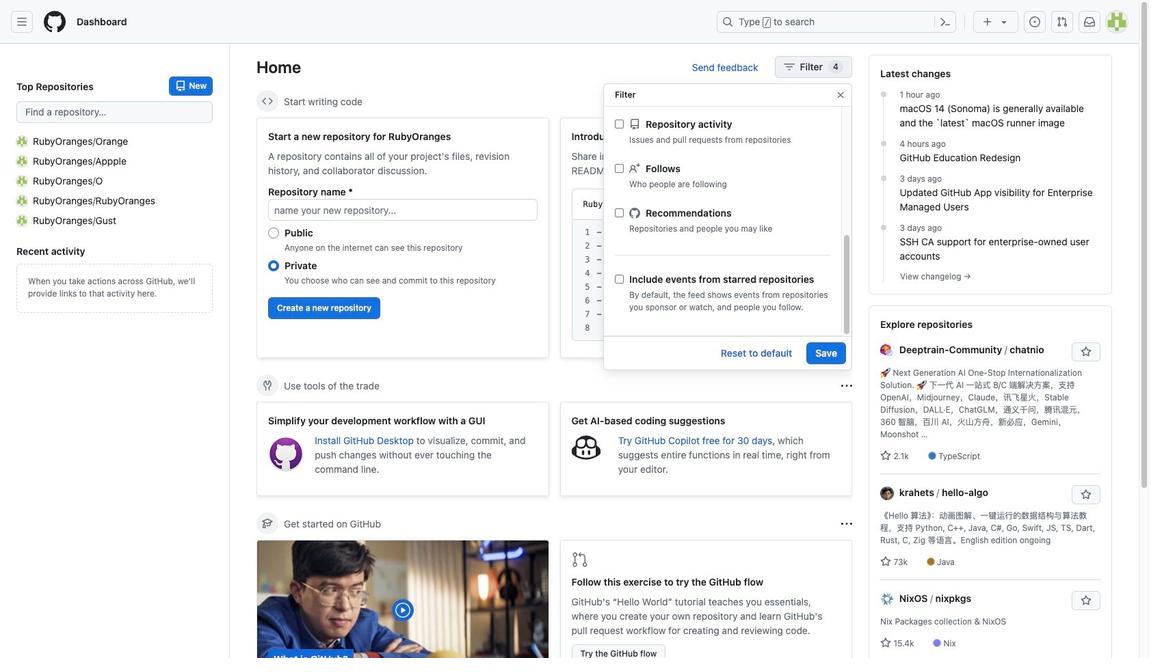 Task type: describe. For each thing, give the bounding box(es) containing it.
plus image
[[982, 16, 993, 27]]

start a new repository element
[[257, 118, 549, 358]]

none submit inside 'introduce yourself with a profile readme' element
[[785, 195, 829, 214]]

simplify your development workflow with a gui element
[[257, 402, 549, 497]]

star this repository image for @krahets profile icon
[[1081, 490, 1092, 501]]

@deeptrain-community profile image
[[880, 344, 894, 358]]

3 dot fill image from the top
[[878, 222, 889, 233]]

introduce yourself with a profile readme element
[[560, 118, 852, 358]]

orange image
[[16, 136, 27, 147]]

star image for @deeptrain-community profile icon
[[880, 451, 891, 462]]

why am i seeing this? image for 'introduce yourself with a profile readme' element
[[841, 96, 852, 107]]

filter image
[[784, 62, 795, 73]]

git pull request image inside try the github flow element
[[572, 552, 588, 568]]

rubyoranges image
[[16, 195, 27, 206]]

star image for @nixos profile icon
[[880, 638, 891, 649]]

github desktop image
[[268, 436, 304, 472]]

person add image
[[629, 163, 640, 174]]

what is github? image
[[257, 541, 548, 659]]

star this repository image for @nixos profile icon
[[1081, 596, 1092, 607]]

gust image
[[16, 215, 27, 226]]

play image
[[395, 603, 411, 619]]

tools image
[[262, 380, 273, 391]]

o image
[[16, 175, 27, 186]]

Top Repositories search field
[[16, 101, 213, 123]]

1 dot fill image from the top
[[878, 138, 889, 149]]

triangle down image
[[999, 16, 1010, 27]]

notifications image
[[1084, 16, 1095, 27]]

Find a repository… text field
[[16, 101, 213, 123]]

get ai-based coding suggestions element
[[560, 402, 852, 497]]

close menu image
[[835, 90, 846, 101]]



Task type: vqa. For each thing, say whether or not it's contained in the screenshot.
mark github IMAGE
yes



Task type: locate. For each thing, give the bounding box(es) containing it.
1 star image from the top
[[880, 451, 891, 462]]

star image down @nixos profile icon
[[880, 638, 891, 649]]

2 vertical spatial dot fill image
[[878, 222, 889, 233]]

why am i seeing this? image for "get ai-based coding suggestions" element
[[841, 381, 852, 392]]

0 vertical spatial star image
[[880, 451, 891, 462]]

0 vertical spatial why am i seeing this? image
[[841, 96, 852, 107]]

None checkbox
[[615, 120, 624, 129], [615, 275, 624, 284], [615, 120, 624, 129], [615, 275, 624, 284]]

None submit
[[785, 195, 829, 214]]

1 vertical spatial git pull request image
[[572, 552, 588, 568]]

0 vertical spatial dot fill image
[[878, 138, 889, 149]]

appple image
[[16, 156, 27, 167]]

3 star this repository image from the top
[[1081, 596, 1092, 607]]

git pull request image
[[1057, 16, 1068, 27], [572, 552, 588, 568]]

1 vertical spatial star this repository image
[[1081, 490, 1092, 501]]

1 vertical spatial star image
[[880, 557, 891, 568]]

1 vertical spatial dot fill image
[[878, 173, 889, 184]]

star image up @nixos profile icon
[[880, 557, 891, 568]]

mark github image
[[629, 208, 640, 219]]

star image up @krahets profile icon
[[880, 451, 891, 462]]

try the github flow element
[[560, 540, 852, 659]]

1 vertical spatial why am i seeing this? image
[[841, 381, 852, 392]]

issue opened image
[[1030, 16, 1040, 27]]

1 why am i seeing this? image from the top
[[841, 96, 852, 107]]

1 star this repository image from the top
[[1081, 347, 1092, 358]]

command palette image
[[940, 16, 951, 27]]

None radio
[[268, 228, 279, 239], [268, 261, 279, 272], [268, 228, 279, 239], [268, 261, 279, 272]]

repo image
[[629, 119, 640, 130]]

explore element
[[869, 55, 1112, 659]]

star this repository image
[[1081, 347, 1092, 358], [1081, 490, 1092, 501], [1081, 596, 1092, 607]]

why am i seeing this? image
[[841, 96, 852, 107], [841, 381, 852, 392]]

2 vertical spatial star this repository image
[[1081, 596, 1092, 607]]

2 vertical spatial star image
[[880, 638, 891, 649]]

star image for @krahets profile icon
[[880, 557, 891, 568]]

homepage image
[[44, 11, 66, 33]]

dot fill image
[[878, 138, 889, 149], [878, 173, 889, 184], [878, 222, 889, 233]]

code image
[[262, 96, 273, 107]]

why am i seeing this? image
[[841, 519, 852, 530]]

2 star image from the top
[[880, 557, 891, 568]]

@krahets profile image
[[880, 487, 894, 501]]

star image
[[880, 451, 891, 462], [880, 557, 891, 568], [880, 638, 891, 649]]

0 vertical spatial git pull request image
[[1057, 16, 1068, 27]]

2 why am i seeing this? image from the top
[[841, 381, 852, 392]]

@nixos profile image
[[880, 593, 894, 607]]

what is github? element
[[257, 540, 549, 659]]

0 vertical spatial star this repository image
[[1081, 347, 1092, 358]]

None checkbox
[[615, 164, 624, 173], [615, 209, 624, 218], [615, 164, 624, 173], [615, 209, 624, 218]]

name your new repository... text field
[[268, 199, 537, 221]]

2 star this repository image from the top
[[1081, 490, 1092, 501]]

menu
[[604, 0, 841, 246]]

0 horizontal spatial git pull request image
[[572, 552, 588, 568]]

1 horizontal spatial git pull request image
[[1057, 16, 1068, 27]]

3 star image from the top
[[880, 638, 891, 649]]

star this repository image for @deeptrain-community profile icon
[[1081, 347, 1092, 358]]

2 dot fill image from the top
[[878, 173, 889, 184]]

dot fill image
[[878, 89, 889, 100]]

mortar board image
[[262, 519, 273, 529]]

explore repositories navigation
[[869, 306, 1112, 659]]



